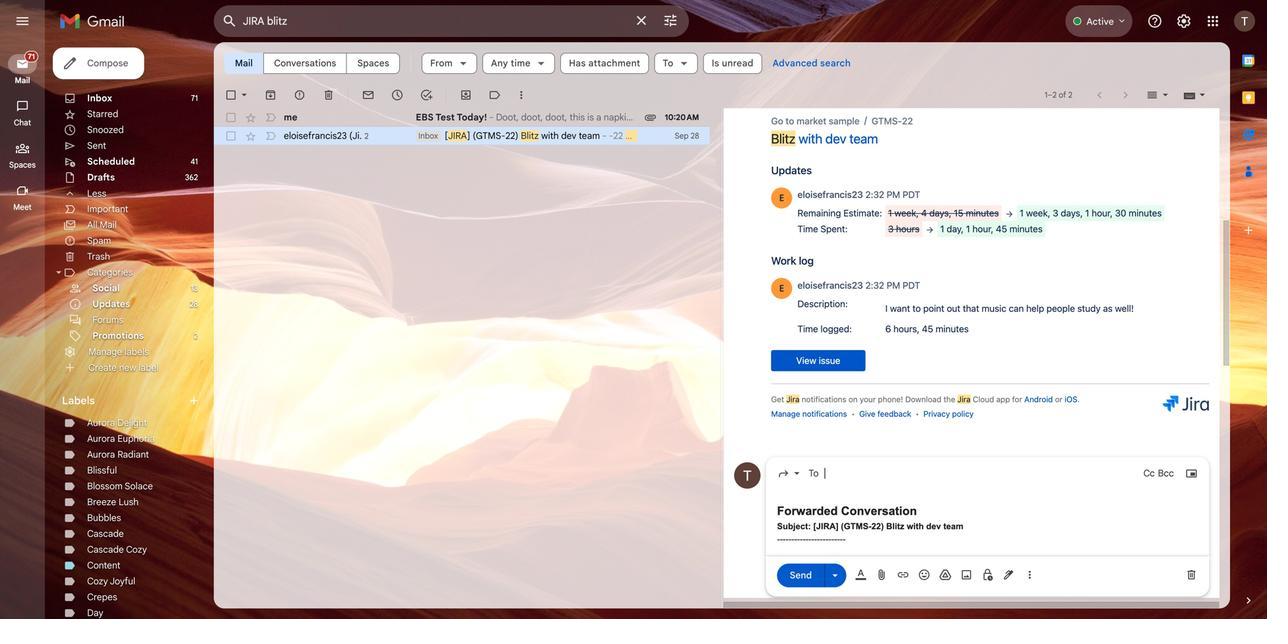 Task type: describe. For each thing, give the bounding box(es) containing it.
2:31 pm
[[883, 573, 914, 583]]

mail heading
[[0, 75, 45, 86]]

date:
[[778, 573, 798, 583]]

(gtms- for conversation
[[841, 522, 872, 532]]

days, for 1
[[1061, 208, 1083, 219]]

dev for conversation
[[927, 522, 942, 532]]

gtms-
[[872, 115, 903, 126]]

cascade cozy
[[87, 544, 147, 556]]

time for time spent:
[[798, 224, 819, 235]]

log
[[799, 255, 814, 267]]

2 down 13
[[194, 331, 198, 341]]

labels
[[62, 394, 95, 407]]

at
[[873, 573, 881, 583]]

1 vertical spatial cozy
[[87, 576, 108, 587]]

feedback
[[878, 409, 912, 419]]

dev inside go to market sample / gtms-22 blitz with dev team
[[826, 131, 847, 146]]

time logged:
[[798, 324, 852, 334]]

1 for 1 – 2 of 2
[[1045, 90, 1048, 100]]

attachment
[[589, 57, 641, 69]]

discard draft ‪(⌘⇧d)‬ image
[[1186, 569, 1199, 582]]

manage notifications link
[[772, 409, 848, 419]]

support image
[[1148, 13, 1164, 29]]

content link
[[87, 560, 120, 572]]

navigation containing mail
[[0, 42, 46, 619]]

sent
[[87, 140, 106, 152]]

15
[[954, 208, 964, 219]]

0 vertical spatial notifications
[[802, 395, 847, 404]]

work log
[[772, 255, 814, 267]]

to inside to popup button
[[663, 57, 674, 69]]

aurora delight
[[87, 417, 147, 429]]

]
[[467, 130, 471, 142]]

advanced search
[[773, 57, 851, 69]]

[
[[445, 130, 448, 142]]

0 vertical spatial 45
[[996, 224, 1008, 235]]

6 hours, 45 minutes
[[886, 324, 969, 334]]

content
[[87, 560, 120, 572]]

trash
[[87, 251, 110, 262]]

archive image
[[264, 88, 277, 102]]

inbox for inbox
[[87, 92, 112, 104]]

point
[[924, 303, 945, 314]]

–
[[1048, 90, 1053, 100]]

week, for 3
[[1027, 208, 1051, 219]]

breeze lush link
[[87, 497, 139, 508]]

manage for manage notifications • give feedback • privacy policy
[[772, 409, 801, 419]]

days, for 15
[[930, 208, 952, 219]]

phone!
[[878, 395, 904, 404]]

issue
[[819, 355, 841, 366]]

2:32 pm pdt for description:
[[866, 280, 921, 291]]

advanced search options image
[[658, 7, 684, 34]]

forwarded
[[778, 504, 838, 518]]

manage for manage labels create new label
[[88, 346, 122, 358]]

breeze
[[87, 497, 116, 508]]

want
[[891, 303, 911, 314]]

eloisefrancis23 up remaining estimate:
[[798, 189, 864, 200]]

your
[[860, 395, 876, 404]]

mail inside heading
[[15, 76, 30, 86]]

euphoria
[[118, 433, 155, 445]]

scheduled link
[[87, 156, 135, 167]]

all mail
[[87, 219, 117, 231]]

bubbles
[[87, 512, 121, 524]]

people
[[1047, 303, 1076, 314]]

10:20 am
[[665, 113, 700, 122]]

2 jira from the left
[[958, 395, 971, 404]]

1 horizontal spatial to
[[809, 468, 819, 479]]

all
[[87, 219, 97, 231]]

from button
[[422, 53, 477, 74]]

estimate:
[[844, 208, 883, 219]]

has attachment image
[[644, 111, 657, 124]]

ebs test today! -
[[416, 112, 496, 123]]

crepes link
[[87, 592, 117, 603]]

Search in mail search field
[[214, 5, 689, 37]]

(jira)
[[867, 560, 888, 570]]

gtms-22 link
[[872, 115, 914, 126]]

create
[[88, 362, 117, 374]]

0 vertical spatial cozy
[[126, 544, 147, 556]]

manage notifications • give feedback • privacy policy
[[772, 409, 974, 419]]

clear search image
[[629, 7, 655, 34]]

advanced search button
[[768, 52, 857, 75]]

description: i want to point out that music can help people study as well!
[[798, 298, 1134, 314]]

snoozed link
[[87, 124, 124, 136]]

to link
[[809, 468, 819, 479]]

1 for 1 week, 4 days, 15 minutes
[[889, 208, 893, 219]]

ios link
[[1065, 395, 1078, 404]]

for
[[1013, 395, 1023, 404]]

362
[[185, 173, 198, 183]]

1 • from the left
[[852, 409, 855, 419]]

team for conversation
[[944, 522, 964, 532]]

1 vertical spatial hour,
[[973, 224, 994, 235]]

is
[[712, 57, 720, 69]]

description:
[[798, 298, 848, 309]]

sep inside from: eloisefrancis23 (jira) <jira@terryturtle85.atlassian.net> date: thu, sep 28, 2023 at 2:31 pm to:  <terryturtle85@gmail.com>
[[820, 573, 835, 583]]

less
[[87, 188, 106, 199]]

bcc link
[[1159, 466, 1175, 482]]

28,
[[838, 573, 849, 583]]

has
[[569, 57, 586, 69]]

go to market sample link
[[772, 115, 860, 126]]

1 vertical spatial updates
[[92, 298, 130, 310]]

aurora for aurora delight
[[87, 417, 115, 429]]

android
[[1025, 395, 1054, 404]]

updates link
[[92, 298, 130, 310]]

forums
[[92, 314, 124, 326]]

0 horizontal spatial 45
[[923, 324, 934, 334]]

row containing me
[[214, 108, 710, 127]]

22) for [
[[506, 130, 519, 142]]

cc link
[[1144, 466, 1156, 482]]

day link
[[87, 608, 103, 619]]

music
[[982, 303, 1007, 314]]

eloisefrancis23 2:32 pm pdt for description:
[[798, 280, 921, 291]]

the
[[944, 395, 956, 404]]

→ image for 1 day, 1 hour, 45 minutes
[[925, 225, 936, 235]]

1 right day,
[[967, 224, 971, 235]]

day,
[[947, 224, 964, 235]]

aurora for aurora radiant
[[87, 449, 115, 461]]

any time button
[[483, 53, 555, 74]]

advanced
[[773, 57, 818, 69]]

spam link
[[87, 235, 111, 247]]

remaining estimate:
[[798, 208, 883, 219]]

chat heading
[[0, 118, 45, 128]]

more send options image
[[829, 569, 842, 582]]

sep inside row
[[675, 131, 689, 141]]

ios
[[1065, 395, 1078, 404]]

to inside 'description: i want to point out that music can help people study as well!'
[[913, 303, 921, 314]]

bcc
[[1159, 468, 1175, 479]]

from: eloisefrancis23 (jira) <jira@terryturtle85.atlassian.net> date: thu, sep 28, 2023 at 2:31 pm to:  <terryturtle85@gmail.com>
[[778, 560, 1017, 596]]

more options image
[[1027, 569, 1034, 582]]

app
[[997, 395, 1011, 404]]

insert signature image
[[1003, 569, 1016, 582]]

important
[[87, 203, 128, 215]]

well!
[[1116, 303, 1134, 314]]

blitz down more 'icon'
[[521, 130, 539, 142]]

meet heading
[[0, 202, 45, 213]]

cozy joyful link
[[87, 576, 135, 587]]

1 for 1 day, 1 hour, 45 minutes
[[941, 224, 945, 235]]

28 inside row
[[691, 131, 700, 141]]

gmail image
[[59, 8, 131, 34]]

insert files using drive image
[[939, 569, 953, 582]]

any time
[[491, 57, 531, 69]]

attach files image
[[876, 569, 889, 582]]

team for [
[[579, 130, 600, 142]]

work
[[772, 255, 797, 267]]

forwarded conversation subject: [jira] (gtms-22) blitz with dev team ------------------------
[[778, 504, 964, 544]]



Task type: vqa. For each thing, say whether or not it's contained in the screenshot.


Task type: locate. For each thing, give the bounding box(es) containing it.
0 vertical spatial (gtms-
[[473, 130, 506, 142]]

blitz inside go to market sample / gtms-22 blitz with dev team
[[772, 131, 796, 146]]

time for time logged:
[[798, 324, 819, 334]]

0 horizontal spatial mail
[[15, 76, 30, 86]]

0 horizontal spatial 3
[[889, 224, 894, 235]]

3 aurora from the top
[[87, 449, 115, 461]]

None checkbox
[[225, 88, 238, 102]]

row up jira
[[214, 108, 710, 127]]

1 horizontal spatial dev
[[826, 131, 847, 146]]

dev inside forwarded conversation subject: [jira] (gtms-22) blitz with dev team ------------------------
[[927, 522, 942, 532]]

inbox [ jira ] (gtms-22) blitz with dev team - -22 blitz
[[419, 130, 644, 142]]

main content containing blitz
[[214, 0, 1231, 619]]

inbox link
[[87, 92, 112, 104]]

i
[[886, 303, 888, 314]]

blitz inside forwarded conversation subject: [jira] (gtms-22) blitz with dev team ------------------------
[[887, 522, 905, 532]]

row down ebs test today! -
[[214, 127, 710, 145]]

labels image
[[489, 88, 502, 102]]

1
[[1045, 90, 1048, 100], [889, 208, 893, 219], [1020, 208, 1024, 219], [1086, 208, 1090, 219], [941, 224, 945, 235], [967, 224, 971, 235]]

0 horizontal spatial 22
[[614, 130, 623, 142]]

1 vertical spatial time
[[798, 324, 819, 334]]

1 up 1 day, 1 hour, 45 minutes
[[1020, 208, 1024, 219]]

45 right day,
[[996, 224, 1008, 235]]

0 horizontal spatial team
[[579, 130, 600, 142]]

3 left 30
[[1053, 208, 1059, 219]]

1 vertical spatial eloisefrancis23 2:32 pm pdt
[[798, 280, 921, 291]]

22) for conversation
[[872, 522, 884, 532]]

mail down important link
[[100, 219, 117, 231]]

1 horizontal spatial mail
[[100, 219, 117, 231]]

(gtms- inside forwarded conversation subject: [jira] (gtms-22) blitz with dev team ------------------------
[[841, 522, 872, 532]]

1 horizontal spatial 22)
[[872, 522, 884, 532]]

get
[[772, 395, 785, 404]]

aurora for aurora euphoria
[[87, 433, 115, 445]]

select input tool image
[[1199, 90, 1207, 100]]

2 • from the left
[[916, 409, 920, 419]]

conversations
[[274, 57, 336, 69]]

1 horizontal spatial with
[[799, 131, 823, 146]]

aurora up aurora euphoria
[[87, 417, 115, 429]]

0 horizontal spatial updates
[[92, 298, 130, 310]]

0 vertical spatial 28
[[691, 131, 700, 141]]

1 vertical spatial 22)
[[872, 522, 884, 532]]

2 week, from the left
[[1027, 208, 1051, 219]]

3 left the hours
[[889, 224, 894, 235]]

toggle confidential mode image
[[982, 569, 995, 582]]

1 vertical spatial inbox
[[419, 131, 438, 141]]

1 vertical spatial sep
[[820, 573, 835, 583]]

is unread button
[[704, 53, 763, 74]]

crepes
[[87, 592, 117, 603]]

aurora up blissful link
[[87, 449, 115, 461]]

add to tasks image
[[420, 88, 433, 102]]

45
[[996, 224, 1008, 235], [923, 324, 934, 334]]

1 vertical spatial 3
[[889, 224, 894, 235]]

2023
[[852, 573, 871, 583]]

• down download
[[916, 409, 920, 419]]

0 horizontal spatial sep
[[675, 131, 689, 141]]

spaces inside button
[[358, 57, 389, 69]]

1 up 3 hours
[[889, 208, 893, 219]]

22
[[903, 115, 914, 126], [614, 130, 623, 142]]

delight
[[118, 417, 147, 429]]

1 vertical spatial 28
[[190, 299, 198, 309]]

0 horizontal spatial 28
[[190, 299, 198, 309]]

tab list
[[1231, 42, 1268, 572]]

days,
[[930, 208, 952, 219], [1061, 208, 1083, 219]]

notifications up manage notifications link
[[802, 395, 847, 404]]

week, for 4
[[895, 208, 919, 219]]

inbox for inbox [ jira ] (gtms-22) blitz with dev team - -22 blitz
[[419, 131, 438, 141]]

categories link
[[87, 267, 133, 278]]

dev for [
[[562, 130, 577, 142]]

get jira notifications on your phone! download the jira cloud app for android or ios .
[[772, 395, 1080, 404]]

0 vertical spatial aurora
[[87, 417, 115, 429]]

manage inside manage labels create new label
[[88, 346, 122, 358]]

1 jira from the left
[[787, 395, 800, 404]]

row containing eloisefrancis23 (ji.
[[214, 127, 710, 145]]

aurora down aurora delight link
[[87, 433, 115, 445]]

0 horizontal spatial to
[[786, 115, 795, 126]]

market
[[797, 115, 827, 126]]

2 left of
[[1053, 90, 1057, 100]]

navigation
[[0, 42, 46, 619]]

1 left of
[[1045, 90, 1048, 100]]

2 horizontal spatial mail
[[235, 57, 253, 69]]

spaces button
[[347, 52, 400, 75]]

1 cascade from the top
[[87, 528, 124, 540]]

22) inside forwarded conversation subject: [jira] (gtms-22) blitz with dev team ------------------------
[[872, 522, 884, 532]]

1 vertical spatial to
[[809, 468, 819, 479]]

1 vertical spatial spaces
[[9, 160, 36, 170]]

1 horizontal spatial week,
[[1027, 208, 1051, 219]]

71 up mail heading
[[28, 52, 35, 61]]

manage labels create new label
[[88, 346, 159, 374]]

2 row from the top
[[214, 127, 710, 145]]

spaces down chat heading
[[9, 160, 36, 170]]

<terryturtle85@gmail.com>
[[791, 586, 895, 596]]

None checkbox
[[225, 111, 238, 124], [225, 129, 238, 143], [225, 111, 238, 124], [225, 129, 238, 143]]

0 vertical spatial mail
[[235, 57, 253, 69]]

1 row from the top
[[214, 108, 710, 127]]

0 horizontal spatial hour,
[[973, 224, 994, 235]]

sample
[[829, 115, 860, 126]]

0 horizontal spatial •
[[852, 409, 855, 419]]

• left give
[[852, 409, 855, 419]]

remaining
[[798, 208, 842, 219]]

0 horizontal spatial week,
[[895, 208, 919, 219]]

1 horizontal spatial inbox
[[419, 131, 438, 141]]

or
[[1056, 395, 1063, 404]]

1 week, from the left
[[895, 208, 919, 219]]

cozy
[[126, 544, 147, 556], [87, 576, 108, 587]]

labels
[[124, 346, 149, 358]]

with
[[542, 130, 559, 142], [799, 131, 823, 146], [907, 522, 924, 532]]

cascade for cascade cozy
[[87, 544, 124, 556]]

view issue
[[797, 355, 841, 366]]

1 horizontal spatial 3
[[1053, 208, 1059, 219]]

2 horizontal spatial team
[[944, 522, 964, 532]]

settings image
[[1177, 13, 1193, 29]]

week, up 1 day, 1 hour, 45 minutes
[[1027, 208, 1051, 219]]

0 horizontal spatial 22)
[[506, 130, 519, 142]]

1 vertical spatial 2:32 pm pdt
[[866, 280, 921, 291]]

eloisefrancis23 2:32 pm pdt up estimate:
[[798, 189, 921, 200]]

sep left 28,
[[820, 573, 835, 583]]

inbox left the [
[[419, 131, 438, 141]]

team inside go to market sample / gtms-22 blitz with dev team
[[850, 131, 879, 146]]

0 vertical spatial 22)
[[506, 130, 519, 142]]

hour, left 30
[[1092, 208, 1113, 219]]

give
[[860, 409, 876, 419]]

updates up remaining
[[772, 164, 812, 177]]

22 inside row
[[614, 130, 623, 142]]

2 2:32 pm pdt from the top
[[866, 280, 921, 291]]

22 inside go to market sample / gtms-22 blitz with dev team
[[903, 115, 914, 126]]

mail inside button
[[235, 57, 253, 69]]

eloisefrancis23 down me
[[284, 130, 347, 141]]

cascade down cascade link
[[87, 544, 124, 556]]

time left logged:
[[798, 324, 819, 334]]

1 left day,
[[941, 224, 945, 235]]

android link
[[1025, 395, 1054, 404]]

1 horizontal spatial (gtms-
[[841, 522, 872, 532]]

type of response image
[[778, 467, 791, 480]]

spaces inside heading
[[9, 160, 36, 170]]

1 2:32 pm pdt from the top
[[866, 189, 921, 200]]

to right type of response icon
[[809, 468, 819, 479]]

search in mail image
[[218, 9, 242, 33]]

snooze image
[[391, 88, 404, 102]]

send button
[[778, 564, 825, 588]]

with for conversation
[[907, 522, 924, 532]]

eloisefrancis23 (ji. 2
[[284, 130, 369, 141]]

logged:
[[821, 324, 852, 334]]

0 vertical spatial spaces
[[358, 57, 389, 69]]

0 vertical spatial eloisefrancis23 2:32 pm pdt
[[798, 189, 921, 200]]

to
[[786, 115, 795, 126], [913, 303, 921, 314]]

28 down 10:20 am
[[691, 131, 700, 141]]

that
[[963, 303, 980, 314]]

notifications
[[802, 395, 847, 404], [803, 409, 848, 419]]

0 vertical spatial to
[[786, 115, 795, 126]]

main menu image
[[15, 13, 30, 29]]

sep down 10:20 am
[[675, 131, 689, 141]]

jira right get
[[787, 395, 800, 404]]

1 vertical spatial 22
[[614, 130, 623, 142]]

blossom solace
[[87, 481, 153, 492]]

eloisefrancis23 2:32 pm pdt for remaining estimate:
[[798, 189, 921, 200]]

mark as unread image
[[362, 88, 375, 102]]

eloisefrancis23 up description:
[[798, 280, 864, 291]]

.
[[1078, 395, 1080, 404]]

1 vertical spatial to
[[913, 303, 921, 314]]

updates up "forums" link
[[92, 298, 130, 310]]

hours
[[897, 224, 920, 235]]

0 vertical spatial → image
[[1005, 209, 1015, 220]]

day
[[87, 608, 103, 619]]

→ image down 4
[[925, 225, 936, 235]]

solace
[[125, 481, 153, 492]]

days, right 4
[[930, 208, 952, 219]]

(gtms- right "]"
[[473, 130, 506, 142]]

eloisefrancis23 inside from: eloisefrancis23 (jira) <jira@terryturtle85.atlassian.net> date: thu, sep 28, 2023 at 2:31 pm to:  <terryturtle85@gmail.com>
[[802, 560, 864, 570]]

policy
[[953, 409, 974, 419]]

eloisefrancis23 2:32 pm pdt up i
[[798, 280, 921, 291]]

cc bcc
[[1144, 468, 1175, 479]]

3
[[1053, 208, 1059, 219], [889, 224, 894, 235]]

1 vertical spatial notifications
[[803, 409, 848, 419]]

1 vertical spatial manage
[[772, 409, 801, 419]]

manage up create
[[88, 346, 122, 358]]

mail down 71 link
[[15, 76, 30, 86]]

1 horizontal spatial manage
[[772, 409, 801, 419]]

cascade down bubbles 'link' on the left of the page
[[87, 528, 124, 540]]

0 horizontal spatial with
[[542, 130, 559, 142]]

1 week, 4 days, 15 minutes
[[889, 208, 1000, 219]]

to
[[663, 57, 674, 69], [809, 468, 819, 479]]

1 horizontal spatial team
[[850, 131, 879, 146]]

45 right hours,
[[923, 324, 934, 334]]

to inside go to market sample / gtms-22 blitz with dev team
[[786, 115, 795, 126]]

41
[[191, 157, 198, 167]]

22) down conversation
[[872, 522, 884, 532]]

2 right of
[[1069, 90, 1073, 100]]

time down remaining
[[798, 224, 819, 235]]

71 up the 41
[[191, 93, 198, 103]]

0 vertical spatial sep
[[675, 131, 689, 141]]

main content
[[214, 0, 1231, 619]]

1 horizontal spatial cozy
[[126, 544, 147, 556]]

aurora euphoria
[[87, 433, 155, 445]]

eloisefrancis23 up 28,
[[802, 560, 864, 570]]

1 horizontal spatial to
[[913, 303, 921, 314]]

1 time from the top
[[798, 224, 819, 235]]

1 horizontal spatial 22
[[903, 115, 914, 126]]

1 horizontal spatial 45
[[996, 224, 1008, 235]]

view issue link
[[772, 350, 866, 371]]

to right go
[[786, 115, 795, 126]]

manage down get
[[772, 409, 801, 419]]

subject:
[[778, 522, 811, 532]]

[jira]
[[814, 522, 839, 532]]

starred
[[87, 108, 118, 120]]

2:32 pm pdt for remaining estimate:
[[866, 189, 921, 200]]

2 right (ji. in the left of the page
[[365, 131, 369, 141]]

mail down search in mail image
[[235, 57, 253, 69]]

0 vertical spatial updates
[[772, 164, 812, 177]]

1 horizontal spatial days,
[[1061, 208, 1083, 219]]

inbox inside inbox [ jira ] (gtms-22) blitz with dev team - -22 blitz
[[419, 131, 438, 141]]

1 aurora from the top
[[87, 417, 115, 429]]

0 horizontal spatial days,
[[930, 208, 952, 219]]

0 vertical spatial manage
[[88, 346, 122, 358]]

insert photo image
[[960, 569, 974, 582]]

0 vertical spatial 2:32 pm pdt
[[866, 189, 921, 200]]

spaces heading
[[0, 160, 45, 170]]

2 time from the top
[[798, 324, 819, 334]]

1 vertical spatial cascade
[[87, 544, 124, 556]]

1 horizontal spatial → image
[[1005, 209, 1015, 220]]

1 horizontal spatial hour,
[[1092, 208, 1113, 219]]

as
[[1104, 303, 1113, 314]]

report spam image
[[293, 88, 306, 102]]

can
[[1009, 303, 1024, 314]]

13
[[191, 284, 198, 294]]

delete image
[[322, 88, 335, 102]]

starred link
[[87, 108, 118, 120]]

0 horizontal spatial to
[[663, 57, 674, 69]]

→ image up 1 day, 1 hour, 45 minutes
[[1005, 209, 1015, 220]]

Search in mail text field
[[243, 15, 626, 28]]

with inside go to market sample / gtms-22 blitz with dev team
[[799, 131, 823, 146]]

0 vertical spatial time
[[798, 224, 819, 235]]

1 horizontal spatial 28
[[691, 131, 700, 141]]

blitz down conversation
[[887, 522, 905, 532]]

1 vertical spatial aurora
[[87, 433, 115, 445]]

cascade for cascade link
[[87, 528, 124, 540]]

notifications left give
[[803, 409, 848, 419]]

0 vertical spatial 22
[[903, 115, 914, 126]]

send
[[790, 570, 812, 581]]

to down advanced search options image
[[663, 57, 674, 69]]

1 week, 3 days, 1 hour, 30 minutes
[[1020, 208, 1163, 219]]

0 horizontal spatial 71
[[28, 52, 35, 61]]

eloisefrancis23 2:32 pm pdt
[[798, 189, 921, 200], [798, 280, 921, 291]]

(gtms- inside row
[[473, 130, 506, 142]]

1 horizontal spatial •
[[916, 409, 920, 419]]

cascade link
[[87, 528, 124, 540]]

(gtms- down conversation
[[841, 522, 872, 532]]

→ image
[[1005, 209, 1015, 220], [925, 225, 936, 235]]

cozy up joyful
[[126, 544, 147, 556]]

toggle split pane mode image
[[1146, 88, 1160, 102]]

blossom solace link
[[87, 481, 153, 492]]

team inside forwarded conversation subject: [jira] (gtms-22) blitz with dev team ------------------------
[[944, 522, 964, 532]]

(gtms- for [
[[473, 130, 506, 142]]

0 horizontal spatial manage
[[88, 346, 122, 358]]

move to inbox image
[[460, 88, 473, 102]]

spaces up mark as unread icon on the top left of page
[[358, 57, 389, 69]]

2 cascade from the top
[[87, 544, 124, 556]]

insert link ‪(⌘k)‬ image
[[897, 569, 910, 582]]

row
[[214, 108, 710, 127], [214, 127, 710, 145]]

22) down more 'icon'
[[506, 130, 519, 142]]

0 horizontal spatial cozy
[[87, 576, 108, 587]]

time
[[798, 224, 819, 235], [798, 324, 819, 334]]

→ image for 1 week, 3 days, 1 hour, 30 minutes
[[1005, 209, 1015, 220]]

with for [
[[542, 130, 559, 142]]

1 days, from the left
[[930, 208, 952, 219]]

2 eloisefrancis23 2:32 pm pdt from the top
[[798, 280, 921, 291]]

/
[[865, 114, 867, 125]]

1 horizontal spatial updates
[[772, 164, 812, 177]]

2 aurora from the top
[[87, 433, 115, 445]]

1 vertical spatial mail
[[15, 76, 30, 86]]

1 vertical spatial 71
[[191, 93, 198, 103]]

blitz left sep 28
[[626, 130, 644, 142]]

2 horizontal spatial dev
[[927, 522, 942, 532]]

1 horizontal spatial spaces
[[358, 57, 389, 69]]

to:
[[778, 586, 789, 596]]

0 vertical spatial inbox
[[87, 92, 112, 104]]

0 vertical spatial cascade
[[87, 528, 124, 540]]

test
[[436, 112, 455, 123]]

week, up the hours
[[895, 208, 919, 219]]

jira up policy
[[958, 395, 971, 404]]

breeze lush
[[87, 497, 139, 508]]

0 vertical spatial 3
[[1053, 208, 1059, 219]]

1 vertical spatial → image
[[925, 225, 936, 235]]

jira
[[448, 130, 467, 142]]

0 horizontal spatial jira
[[787, 395, 800, 404]]

71
[[28, 52, 35, 61], [191, 93, 198, 103]]

trash link
[[87, 251, 110, 262]]

1 horizontal spatial 71
[[191, 93, 198, 103]]

eloisefrancis23 inside row
[[284, 130, 347, 141]]

2 vertical spatial mail
[[100, 219, 117, 231]]

71 inside navigation
[[28, 52, 35, 61]]

2 inside eloisefrancis23 (ji. 2
[[365, 131, 369, 141]]

1 vertical spatial (gtms-
[[841, 522, 872, 532]]

more image
[[515, 88, 528, 102]]

2 horizontal spatial with
[[907, 522, 924, 532]]

0 horizontal spatial → image
[[925, 225, 936, 235]]

hour, right day,
[[973, 224, 994, 235]]

1 left 30
[[1086, 208, 1090, 219]]

aurora delight link
[[87, 417, 147, 429]]

1 vertical spatial 45
[[923, 324, 934, 334]]

2 vertical spatial aurora
[[87, 449, 115, 461]]

insert emoji ‪(⌘⇧2)‬ image
[[918, 569, 931, 582]]

0 vertical spatial to
[[663, 57, 674, 69]]

any
[[491, 57, 509, 69]]

1 eloisefrancis23 2:32 pm pdt from the top
[[798, 189, 921, 200]]

inbox up the starred
[[87, 92, 112, 104]]

cozy up crepes link
[[87, 576, 108, 587]]

meet
[[13, 202, 32, 212]]

-
[[490, 112, 494, 123], [603, 130, 607, 142], [609, 130, 614, 142], [778, 535, 780, 544], [780, 535, 783, 544], [783, 535, 786, 544], [786, 535, 789, 544], [789, 535, 792, 544], [792, 535, 795, 544], [795, 535, 798, 544], [798, 535, 800, 544], [800, 535, 803, 544], [803, 535, 806, 544], [806, 535, 809, 544], [809, 535, 812, 544], [812, 535, 815, 544], [815, 535, 818, 544], [818, 535, 820, 544], [820, 535, 823, 544], [823, 535, 826, 544], [826, 535, 829, 544], [829, 535, 832, 544], [832, 535, 835, 544], [835, 535, 838, 544], [838, 535, 840, 544], [840, 535, 843, 544], [843, 535, 846, 544]]

0 horizontal spatial inbox
[[87, 92, 112, 104]]

28 down 13
[[190, 299, 198, 309]]

Message Body text field
[[778, 490, 1199, 619]]

1 for 1 week, 3 days, 1 hour, 30 minutes
[[1020, 208, 1024, 219]]

labels heading
[[62, 394, 188, 407]]

0 vertical spatial 71
[[28, 52, 35, 61]]

2 days, from the left
[[1061, 208, 1083, 219]]

days, left 30
[[1061, 208, 1083, 219]]

blossom
[[87, 481, 123, 492]]

study
[[1078, 303, 1101, 314]]

•
[[852, 409, 855, 419], [916, 409, 920, 419]]

None text field
[[825, 463, 1144, 484]]

manage
[[88, 346, 122, 358], [772, 409, 801, 419]]

blitz down go
[[772, 131, 796, 146]]

from:
[[778, 560, 800, 570]]

0 horizontal spatial (gtms-
[[473, 130, 506, 142]]

sep
[[675, 131, 689, 141], [820, 573, 835, 583]]

promotions link
[[92, 330, 144, 342]]

2:32 pm pdt
[[866, 189, 921, 200], [866, 280, 921, 291]]

with inside forwarded conversation subject: [jira] (gtms-22) blitz with dev team ------------------------
[[907, 522, 924, 532]]

2:32 pm pdt up i
[[866, 280, 921, 291]]

all mail link
[[87, 219, 117, 231]]

to right want
[[913, 303, 921, 314]]

0 vertical spatial hour,
[[1092, 208, 1113, 219]]

snoozed
[[87, 124, 124, 136]]

2:32 pm pdt up estimate:
[[866, 189, 921, 200]]



